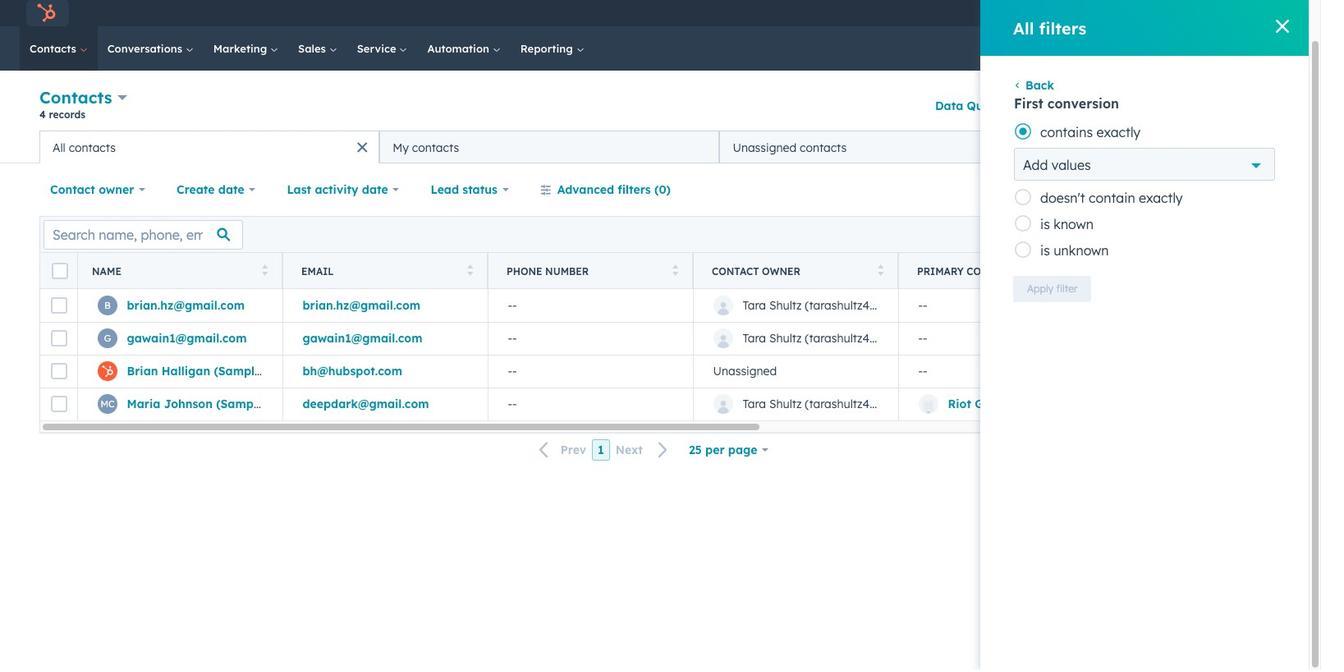 Task type: describe. For each thing, give the bounding box(es) containing it.
studios
[[1216, 7, 1254, 20]]

email
[[301, 265, 334, 277]]

maria johnson (sample contact)
[[127, 397, 317, 412]]

contacts for my contacts
[[412, 140, 459, 155]]

games
[[975, 397, 1015, 412]]

-- button for gawain1@gmail.com
[[488, 322, 693, 355]]

create
[[177, 182, 215, 197]]

pagination navigation
[[529, 439, 678, 461]]

-- button for deepdark@gmail.com
[[488, 388, 693, 420]]

lead status
[[431, 182, 498, 197]]

name
[[92, 265, 121, 277]]

import button
[[1102, 92, 1163, 119]]

conversations
[[107, 42, 185, 55]]

-- button for brian.hz@gmail.com
[[488, 289, 693, 322]]

next
[[616, 443, 643, 458]]

per
[[705, 443, 725, 457]]

close image
[[1276, 20, 1289, 33]]

advanced filters (0) button
[[529, 173, 681, 206]]

first
[[1014, 95, 1044, 112]]

maria johnson (sample contact) link
[[127, 397, 317, 412]]

back
[[1026, 78, 1054, 93]]

all contacts
[[53, 140, 116, 155]]

riot
[[948, 397, 971, 412]]

settings image
[[1090, 7, 1105, 22]]

deepdark@gmail.com link
[[303, 397, 429, 412]]

marketplaces button
[[1019, 0, 1053, 26]]

johnson
[[164, 397, 213, 412]]

quality
[[967, 98, 1009, 113]]

hubspot image
[[36, 3, 56, 23]]

tara for gawain1@gmail.com
[[743, 331, 766, 346]]

filters for advanced
[[618, 182, 651, 197]]

press to sort. element for email
[[467, 264, 473, 278]]

known
[[1054, 216, 1094, 232]]

tara shultz (tarashultz49@gmail.com) for brian.hz@gmail.com
[[743, 298, 948, 313]]

help image
[[1063, 7, 1078, 22]]

contacts inside "contacts" link
[[30, 42, 79, 55]]

status
[[463, 182, 498, 197]]

(3/50)
[[1145, 140, 1181, 154]]

doesn't
[[1040, 190, 1085, 206]]

hubspot link
[[26, 0, 69, 26]]

contacts banner
[[39, 84, 1269, 131]]

unknown
[[1054, 242, 1109, 259]]

phone number
[[507, 265, 589, 277]]

deepdark@gmail.com button
[[282, 388, 488, 420]]

contact owner button
[[39, 173, 156, 206]]

last activity date
[[287, 182, 388, 197]]

brian.hz@gmail.com inside button
[[303, 298, 421, 313]]

reporting
[[520, 42, 576, 55]]

advanced filters (0)
[[557, 182, 671, 197]]

all views
[[1209, 140, 1259, 154]]

press to sort. image for email
[[467, 264, 473, 275]]

marketing link
[[203, 26, 288, 71]]

tara shultz (tarashultz49@gmail.com) for gawain1@gmail.com
[[743, 331, 948, 346]]

conversion
[[1048, 95, 1119, 112]]

unassigned for unassigned contacts
[[733, 140, 797, 155]]

tara shultz image
[[1145, 6, 1160, 21]]

add for add values
[[1023, 157, 1048, 173]]

import
[[1116, 99, 1149, 111]]

shultz for brian.hz@gmail.com
[[769, 298, 802, 313]]

contains
[[1040, 124, 1093, 140]]

apply
[[1027, 282, 1054, 295]]

doesn't contain exactly
[[1040, 190, 1183, 206]]

page
[[728, 443, 758, 457]]

brian halligan (sample contact) link
[[127, 364, 314, 379]]

contact) for deepdark@gmail.com
[[267, 397, 317, 412]]

apply filter
[[1027, 282, 1078, 295]]

(tarashultz49@gmail.com) for deepdark@gmail.com
[[805, 397, 948, 412]]

contain
[[1089, 190, 1135, 206]]

data quality link
[[925, 89, 1010, 122]]

advanced
[[557, 182, 614, 197]]

press to sort. element for phone number
[[672, 264, 678, 278]]

unassigned contacts
[[733, 140, 847, 155]]

conversations link
[[97, 26, 203, 71]]

2 date from the left
[[362, 182, 388, 197]]

calling image
[[994, 8, 1009, 23]]

help button
[[1056, 0, 1084, 26]]

add for add view (3/50)
[[1089, 140, 1111, 154]]

search button
[[1266, 34, 1294, 62]]

search image
[[1274, 43, 1286, 54]]

owner inside contact owner popup button
[[99, 182, 134, 197]]

shultz for gawain1@gmail.com
[[769, 331, 802, 346]]

lead status button
[[420, 173, 520, 206]]

tara shultz (tarashultz49@gmail.com) button for brian.hz@gmail.com
[[693, 289, 948, 322]]

primary company column header
[[898, 253, 1104, 289]]

filter
[[1056, 282, 1078, 295]]

unassigned for unassigned
[[713, 364, 777, 379]]

Search name, phone, email addresses, or company search field
[[44, 220, 243, 249]]

all for all views
[[1209, 140, 1223, 154]]

is for is unknown
[[1040, 242, 1050, 259]]

primary company
[[917, 265, 1017, 277]]

1 gawain1@gmail.com from the left
[[127, 331, 247, 346]]

apoptosis studios 2
[[1163, 7, 1263, 20]]

halligan
[[162, 364, 210, 379]]

unassigned contacts button
[[720, 131, 1060, 163]]

lead
[[431, 182, 459, 197]]

calling button
[[987, 0, 1015, 26]]

all filters
[[1013, 18, 1087, 38]]

create date
[[177, 182, 244, 197]]



Task type: locate. For each thing, give the bounding box(es) containing it.
add view (3/50) button
[[1060, 131, 1198, 163]]

tara shultz (tarashultz49@gmail.com) button
[[693, 289, 948, 322], [693, 322, 948, 355], [693, 388, 948, 420]]

4
[[39, 108, 46, 121]]

2 press to sort. image from the left
[[877, 264, 884, 275]]

0 horizontal spatial filters
[[618, 182, 651, 197]]

1 horizontal spatial all
[[1013, 18, 1034, 38]]

0 horizontal spatial add
[[1023, 157, 1048, 173]]

filters for all
[[1039, 18, 1087, 38]]

contacts
[[69, 140, 116, 155], [412, 140, 459, 155], [800, 140, 847, 155]]

shultz for deepdark@gmail.com
[[769, 397, 802, 412]]

2 tara from the top
[[743, 331, 766, 346]]

1 press to sort. image from the left
[[467, 264, 473, 275]]

my
[[393, 140, 409, 155]]

view
[[1115, 140, 1141, 154]]

2 (tarashultz49@gmail.com) from the top
[[805, 331, 948, 346]]

1 vertical spatial tara
[[743, 331, 766, 346]]

2 horizontal spatial all
[[1209, 140, 1223, 154]]

(0)
[[654, 182, 671, 197]]

1 horizontal spatial contact
[[712, 265, 759, 277]]

3 contacts from the left
[[800, 140, 847, 155]]

0 vertical spatial unassigned
[[733, 140, 797, 155]]

0 vertical spatial tara shultz (tarashultz49@gmail.com)
[[743, 298, 948, 313]]

press to sort. image for contact owner
[[877, 264, 884, 275]]

brian.hz@gmail.com button
[[282, 289, 488, 322]]

1 vertical spatial contacts
[[39, 87, 112, 108]]

my contacts
[[393, 140, 459, 155]]

1 vertical spatial add
[[1023, 157, 1048, 173]]

brian.hz@gmail.com link inside button
[[303, 298, 421, 313]]

tara shultz (tarashultz49@gmail.com) for deepdark@gmail.com
[[743, 397, 948, 412]]

gawain1@gmail.com up bh@hubspot.com
[[303, 331, 422, 346]]

1 vertical spatial is
[[1040, 242, 1050, 259]]

1 vertical spatial (tarashultz49@gmail.com)
[[805, 331, 948, 346]]

maria
[[127, 397, 160, 412]]

contacts inside unassigned contacts button
[[800, 140, 847, 155]]

(tarashultz49@gmail.com)
[[805, 298, 948, 313], [805, 331, 948, 346], [805, 397, 948, 412]]

bh@hubspot.com
[[303, 364, 402, 379]]

riot games link
[[948, 397, 1015, 412]]

0 vertical spatial is
[[1040, 216, 1050, 232]]

brian.hz@gmail.com up halligan
[[127, 298, 245, 313]]

sales
[[298, 42, 329, 55]]

2 vertical spatial shultz
[[769, 397, 802, 412]]

0 vertical spatial filters
[[1039, 18, 1087, 38]]

contact) up maria johnson (sample contact)
[[265, 364, 314, 379]]

add inside button
[[1089, 140, 1111, 154]]

all right calling icon
[[1013, 18, 1034, 38]]

service
[[357, 42, 399, 55]]

(tarashultz49@gmail.com) for gawain1@gmail.com
[[805, 331, 948, 346]]

3 tara from the top
[[743, 397, 766, 412]]

unassigned inside button
[[733, 140, 797, 155]]

2 brian.hz@gmail.com from the left
[[303, 298, 421, 313]]

unassigned button
[[693, 355, 898, 388]]

brian.hz@gmail.com link up halligan
[[127, 298, 245, 313]]

1 horizontal spatial gawain1@gmail.com link
[[303, 331, 422, 346]]

apoptosis studios 2 menu
[[986, 0, 1289, 26]]

(sample for halligan
[[214, 364, 261, 379]]

records
[[49, 108, 86, 121]]

1 -- button from the top
[[488, 289, 693, 322]]

1 press to sort. image from the left
[[262, 264, 268, 275]]

0 horizontal spatial brian.hz@gmail.com link
[[127, 298, 245, 313]]

0 horizontal spatial press to sort. image
[[467, 264, 473, 275]]

-- button for bh@hubspot.com
[[488, 355, 693, 388]]

back button
[[1013, 78, 1054, 93]]

data quality
[[935, 98, 1009, 113]]

filters inside button
[[618, 182, 651, 197]]

1
[[598, 443, 604, 457]]

unassigned inside 'button'
[[713, 364, 777, 379]]

exactly down import button
[[1097, 124, 1141, 140]]

contacts link
[[20, 26, 97, 71]]

25 per page button
[[678, 434, 779, 466]]

1 vertical spatial owner
[[762, 265, 801, 277]]

data
[[935, 98, 963, 113]]

0 horizontal spatial gawain1@gmail.com link
[[127, 331, 247, 346]]

is for is known
[[1040, 216, 1050, 232]]

apply filter button
[[1013, 276, 1092, 302]]

contact) down bh@hubspot.com link
[[267, 397, 317, 412]]

2 horizontal spatial contacts
[[800, 140, 847, 155]]

owner
[[99, 182, 134, 197], [762, 265, 801, 277]]

add
[[1089, 140, 1111, 154], [1023, 157, 1048, 173]]

tara shultz (tarashultz49@gmail.com) button for deepdark@gmail.com
[[693, 388, 948, 420]]

gawain1@gmail.com button
[[282, 322, 488, 355]]

1 vertical spatial filters
[[618, 182, 651, 197]]

gawain1@gmail.com inside button
[[303, 331, 422, 346]]

2 contacts from the left
[[412, 140, 459, 155]]

tara shultz (tarashultz49@gmail.com) button for gawain1@gmail.com
[[693, 322, 948, 355]]

contact) for bh@hubspot.com
[[265, 364, 314, 379]]

3 (tarashultz49@gmail.com) from the top
[[805, 397, 948, 412]]

add left view
[[1089, 140, 1111, 154]]

is down is known
[[1040, 242, 1050, 259]]

settings link
[[1088, 0, 1108, 26]]

first conversion
[[1014, 95, 1119, 112]]

all for all filters
[[1013, 18, 1034, 38]]

brian halligan (sample contact)
[[127, 364, 314, 379]]

0 vertical spatial contact)
[[265, 364, 314, 379]]

1 vertical spatial contact
[[712, 265, 759, 277]]

3 tara shultz (tarashultz49@gmail.com) from the top
[[743, 397, 948, 412]]

exactly right contain
[[1139, 190, 1183, 206]]

1 horizontal spatial gawain1@gmail.com
[[303, 331, 422, 346]]

3 -- button from the top
[[488, 355, 693, 388]]

add values
[[1023, 157, 1091, 173]]

create date button
[[166, 173, 266, 206]]

0 horizontal spatial press to sort. image
[[262, 264, 268, 275]]

riot games
[[948, 397, 1015, 412]]

press to sort. image left primary
[[877, 264, 884, 275]]

1 vertical spatial shultz
[[769, 331, 802, 346]]

notifications image
[[1114, 7, 1129, 22]]

0 horizontal spatial gawain1@gmail.com
[[127, 331, 247, 346]]

gawain1@gmail.com link up bh@hubspot.com
[[303, 331, 422, 346]]

0 horizontal spatial brian.hz@gmail.com
[[127, 298, 245, 313]]

2 vertical spatial tara shultz (tarashultz49@gmail.com)
[[743, 397, 948, 412]]

date right activity
[[362, 182, 388, 197]]

contacts inside the all contacts button
[[69, 140, 116, 155]]

--
[[508, 298, 517, 313], [918, 298, 928, 313], [508, 331, 517, 346], [918, 331, 928, 346], [508, 364, 517, 379], [918, 364, 928, 379], [508, 397, 517, 412]]

3 shultz from the top
[[769, 397, 802, 412]]

1 gawain1@gmail.com link from the left
[[127, 331, 247, 346]]

0 vertical spatial add
[[1089, 140, 1111, 154]]

0 vertical spatial tara
[[743, 298, 766, 313]]

1 date from the left
[[218, 182, 244, 197]]

(sample
[[214, 364, 261, 379], [216, 397, 264, 412]]

last
[[287, 182, 311, 197]]

1 horizontal spatial date
[[362, 182, 388, 197]]

primary
[[917, 265, 964, 277]]

2 is from the top
[[1040, 242, 1050, 259]]

1 button
[[592, 439, 610, 461]]

1 vertical spatial unassigned
[[713, 364, 777, 379]]

contacts up records
[[39, 87, 112, 108]]

1 vertical spatial tara shultz (tarashultz49@gmail.com)
[[743, 331, 948, 346]]

1 horizontal spatial brian.hz@gmail.com link
[[303, 298, 421, 313]]

prev
[[561, 443, 586, 458]]

add left values
[[1023, 157, 1048, 173]]

0 horizontal spatial contact
[[50, 182, 95, 197]]

Search HubSpot search field
[[1079, 34, 1279, 62]]

apoptosis
[[1163, 7, 1213, 20]]

marketplaces image
[[1028, 7, 1043, 22]]

views
[[1227, 140, 1259, 154]]

bh@hubspot.com button
[[282, 355, 488, 388]]

tara for brian.hz@gmail.com
[[743, 298, 766, 313]]

is left known
[[1040, 216, 1050, 232]]

all inside button
[[53, 140, 65, 155]]

1 horizontal spatial filters
[[1039, 18, 1087, 38]]

2 vertical spatial tara
[[743, 397, 766, 412]]

contacts
[[30, 42, 79, 55], [39, 87, 112, 108]]

brian.hz@gmail.com up gawain1@gmail.com button
[[303, 298, 421, 313]]

contacts inside popup button
[[39, 87, 112, 108]]

is known
[[1040, 216, 1094, 232]]

1 horizontal spatial add
[[1089, 140, 1111, 154]]

1 shultz from the top
[[769, 298, 802, 313]]

1 tara shultz (tarashultz49@gmail.com) button from the top
[[693, 289, 948, 322]]

25
[[689, 443, 702, 457]]

1 horizontal spatial owner
[[762, 265, 801, 277]]

last activity date button
[[276, 173, 410, 206]]

contact inside popup button
[[50, 182, 95, 197]]

2 -- button from the top
[[488, 322, 693, 355]]

apoptosis studios 2 button
[[1135, 0, 1288, 26]]

gawain1@gmail.com link inside button
[[303, 331, 422, 346]]

0 vertical spatial owner
[[99, 182, 134, 197]]

1 vertical spatial exactly
[[1139, 190, 1183, 206]]

date right create
[[218, 182, 244, 197]]

date
[[218, 182, 244, 197], [362, 182, 388, 197]]

1 tara from the top
[[743, 298, 766, 313]]

contacts down hubspot link at the left top of the page
[[30, 42, 79, 55]]

1 (tarashultz49@gmail.com) from the top
[[805, 298, 948, 313]]

1 vertical spatial contact owner
[[712, 265, 801, 277]]

my contacts button
[[380, 131, 720, 163]]

tara for deepdark@gmail.com
[[743, 397, 766, 412]]

1 horizontal spatial press to sort. image
[[672, 264, 678, 275]]

4 press to sort. element from the left
[[877, 264, 884, 278]]

brian.hz@gmail.com link
[[127, 298, 245, 313], [303, 298, 421, 313]]

1 horizontal spatial contacts
[[412, 140, 459, 155]]

all views link
[[1198, 131, 1269, 163]]

tara
[[743, 298, 766, 313], [743, 331, 766, 346], [743, 397, 766, 412]]

1 tara shultz (tarashultz49@gmail.com) from the top
[[743, 298, 948, 313]]

2 gawain1@gmail.com link from the left
[[303, 331, 422, 346]]

1 horizontal spatial brian.hz@gmail.com
[[303, 298, 421, 313]]

3 press to sort. element from the left
[[672, 264, 678, 278]]

notifications button
[[1111, 0, 1132, 26]]

all for all contacts
[[53, 140, 65, 155]]

contacts for unassigned contacts
[[800, 140, 847, 155]]

0 vertical spatial exactly
[[1097, 124, 1141, 140]]

all down 4 records at top left
[[53, 140, 65, 155]]

2 press to sort. image from the left
[[672, 264, 678, 275]]

company
[[967, 265, 1017, 277]]

contains exactly
[[1040, 124, 1141, 140]]

marketing
[[213, 42, 270, 55]]

brian.hz@gmail.com link up gawain1@gmail.com button
[[303, 298, 421, 313]]

1 brian.hz@gmail.com from the left
[[127, 298, 245, 313]]

3 tara shultz (tarashultz49@gmail.com) button from the top
[[693, 388, 948, 420]]

contacts for all contacts
[[69, 140, 116, 155]]

all
[[1013, 18, 1034, 38], [1209, 140, 1223, 154], [53, 140, 65, 155]]

prev button
[[529, 439, 592, 461]]

0 horizontal spatial contacts
[[69, 140, 116, 155]]

reporting link
[[511, 26, 594, 71]]

press to sort. image
[[262, 264, 268, 275], [672, 264, 678, 275]]

press to sort. element for contact owner
[[877, 264, 884, 278]]

(sample for johnson
[[216, 397, 264, 412]]

contacts inside my contacts 'button'
[[412, 140, 459, 155]]

0 horizontal spatial date
[[218, 182, 244, 197]]

deepdark@gmail.com
[[303, 397, 429, 412]]

1 vertical spatial contact)
[[267, 397, 317, 412]]

brian
[[127, 364, 158, 379]]

1 vertical spatial (sample
[[216, 397, 264, 412]]

25 per page
[[689, 443, 758, 457]]

0 vertical spatial contacts
[[30, 42, 79, 55]]

(tarashultz49@gmail.com) for brian.hz@gmail.com
[[805, 298, 948, 313]]

1 brian.hz@gmail.com link from the left
[[127, 298, 245, 313]]

(sample up maria johnson (sample contact)
[[214, 364, 261, 379]]

0 vertical spatial (tarashultz49@gmail.com)
[[805, 298, 948, 313]]

phone
[[507, 265, 542, 277]]

1 horizontal spatial contact owner
[[712, 265, 801, 277]]

0 vertical spatial contact
[[50, 182, 95, 197]]

press to sort. image left phone
[[467, 264, 473, 275]]

2 tara shultz (tarashultz49@gmail.com) button from the top
[[693, 322, 948, 355]]

2 gawain1@gmail.com from the left
[[303, 331, 422, 346]]

press to sort. image
[[467, 264, 473, 275], [877, 264, 884, 275]]

-- button
[[488, 289, 693, 322], [488, 322, 693, 355], [488, 355, 693, 388], [488, 388, 693, 420]]

actions button
[[1020, 92, 1092, 119]]

values
[[1052, 157, 1091, 173]]

0 vertical spatial shultz
[[769, 298, 802, 313]]

2 press to sort. element from the left
[[467, 264, 473, 278]]

actions
[[1034, 99, 1068, 111]]

press to sort. element
[[262, 264, 268, 278], [467, 264, 473, 278], [672, 264, 678, 278], [877, 264, 884, 278]]

(sample down the 'brian halligan (sample contact)'
[[216, 397, 264, 412]]

tara shultz (tarashultz49@gmail.com)
[[743, 298, 948, 313], [743, 331, 948, 346], [743, 397, 948, 412]]

0 vertical spatial contact owner
[[50, 182, 134, 197]]

0 horizontal spatial all
[[53, 140, 65, 155]]

add view (3/50)
[[1089, 140, 1181, 154]]

2 brian.hz@gmail.com link from the left
[[303, 298, 421, 313]]

2 tara shultz (tarashultz49@gmail.com) from the top
[[743, 331, 948, 346]]

1 is from the top
[[1040, 216, 1050, 232]]

4 -- button from the top
[[488, 388, 693, 420]]

all left "views"
[[1209, 140, 1223, 154]]

0 vertical spatial (sample
[[214, 364, 261, 379]]

contact owner
[[50, 182, 134, 197], [712, 265, 801, 277]]

0 horizontal spatial owner
[[99, 182, 134, 197]]

2 shultz from the top
[[769, 331, 802, 346]]

gawain1@gmail.com up halligan
[[127, 331, 247, 346]]

1 contacts from the left
[[69, 140, 116, 155]]

2 vertical spatial (tarashultz49@gmail.com)
[[805, 397, 948, 412]]

gawain1@gmail.com link up halligan
[[127, 331, 247, 346]]

1 horizontal spatial press to sort. image
[[877, 264, 884, 275]]

1 press to sort. element from the left
[[262, 264, 268, 278]]

contact owner inside popup button
[[50, 182, 134, 197]]

contacts button
[[39, 85, 127, 109]]

0 horizontal spatial contact owner
[[50, 182, 134, 197]]



Task type: vqa. For each thing, say whether or not it's contained in the screenshot.
the search Button
yes



